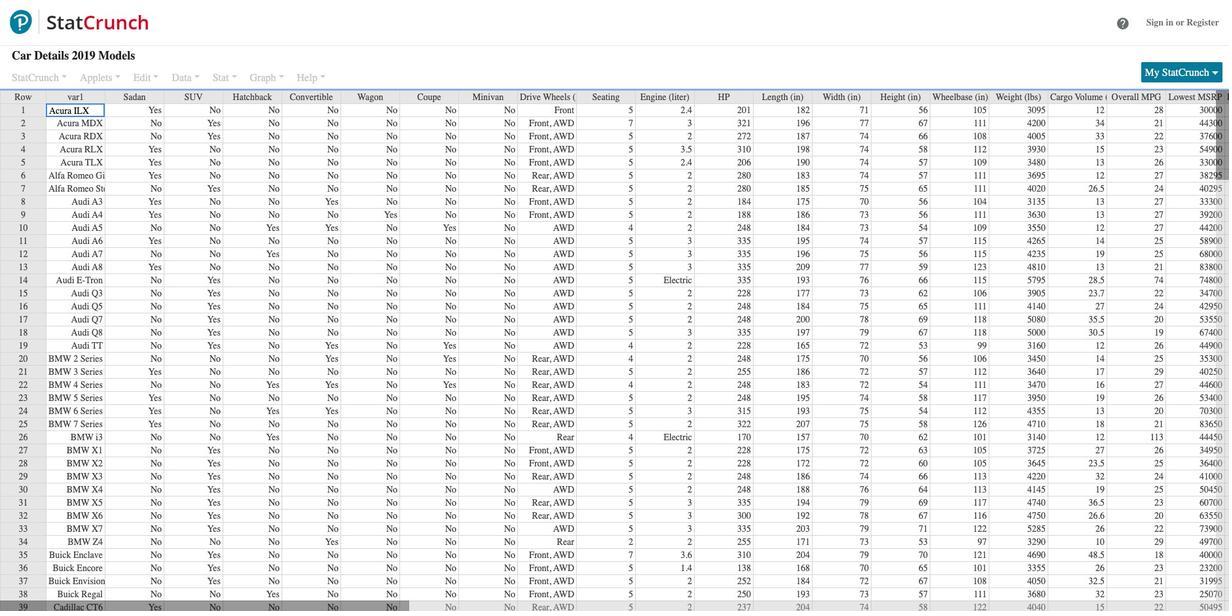 Task type: vqa. For each thing, say whether or not it's contained in the screenshot.
Row
yes



Task type: describe. For each thing, give the bounding box(es) containing it.
33000
[[1200, 157, 1223, 168]]

335 for 196
[[737, 249, 751, 260]]

front, for audi a4
[[529, 210, 551, 221]]

3 for audi q8
[[688, 327, 692, 339]]

74 for 113
[[860, 472, 869, 483]]

0 horizontal spatial 33
[[19, 524, 28, 535]]

0 vertical spatial 6
[[21, 170, 26, 181]]

58 for 112
[[919, 144, 928, 155]]

21 for 184
[[1155, 576, 1164, 587]]

1 vertical spatial 15
[[19, 288, 28, 299]]

7 up 8
[[21, 183, 26, 195]]

20 for 200
[[1155, 314, 1164, 326]]

1 horizontal spatial 28
[[1155, 105, 1164, 116]]

5 for 3630
[[629, 210, 633, 221]]

20 for 192
[[1155, 511, 1164, 522]]

audi q8
[[71, 327, 103, 339]]

67 for 111
[[919, 118, 928, 129]]

99
[[978, 341, 987, 352]]

4050
[[1028, 576, 1046, 587]]

112 for 3930
[[974, 144, 987, 155]]

1 2.4 from the top
[[681, 105, 692, 116]]

63550
[[1200, 511, 1223, 522]]

enclave
[[73, 550, 103, 561]]

cargo
[[1051, 92, 1073, 103]]

1 horizontal spatial 71
[[919, 524, 928, 535]]

67 for 116
[[919, 511, 928, 522]]

x5
[[92, 498, 103, 509]]

27 left the 44200 at right top
[[1155, 223, 1164, 234]]

wheels
[[543, 92, 571, 103]]

q3
[[92, 288, 103, 299]]

(cu
[[1106, 92, 1117, 103]]

tron
[[85, 275, 103, 286]]

2 for 3950
[[688, 393, 692, 404]]

3140
[[1028, 432, 1046, 443]]

rear, for bmw 3 series
[[532, 367, 551, 378]]

seating
[[592, 92, 620, 103]]

acura mdx
[[57, 118, 103, 129]]

1 56 from the top
[[919, 105, 928, 116]]

overall mpg
[[1112, 92, 1161, 103]]

27 up the 23.5
[[1096, 445, 1105, 457]]

rdx
[[83, 131, 103, 142]]

5 for 4265
[[629, 236, 633, 247]]

335 for 194
[[737, 498, 751, 509]]

25 for 72
[[1155, 458, 1164, 470]]

116
[[974, 511, 987, 522]]

3 for bmw x7
[[688, 524, 692, 535]]

25 left the bmw 7 series
[[19, 419, 28, 430]]

sign in or register banner
[[0, 0, 1229, 47]]

audi for audi a8
[[71, 262, 90, 273]]

bmw for bmw 6 series
[[48, 406, 71, 417]]

335 for 197
[[737, 327, 751, 339]]

7 down bmw 6 series
[[74, 419, 78, 430]]

27 left 33300
[[1155, 196, 1164, 208]]

38295
[[1200, 170, 1223, 181]]

wheelbase
[[933, 92, 973, 103]]

sign
[[1147, 17, 1164, 28]]

e-
[[77, 275, 85, 286]]

108 for 4050
[[973, 576, 987, 587]]

26 up 30
[[19, 432, 28, 443]]

30000
[[1200, 105, 1223, 116]]

207
[[796, 419, 810, 430]]

67400
[[1200, 327, 1223, 339]]

4145
[[1028, 485, 1046, 496]]

24 left bmw 6 series
[[19, 406, 28, 417]]

74 for 108
[[860, 131, 869, 142]]

23 for 79
[[1155, 498, 1164, 509]]

126
[[973, 419, 987, 430]]

310 for 3.5
[[737, 144, 751, 155]]

56 for 104
[[919, 196, 928, 208]]

70 for 184
[[860, 196, 869, 208]]

0 vertical spatial 15
[[1096, 144, 1105, 155]]

statcrunch top level menu menu bar
[[0, 62, 1229, 88]]

2 2.4 from the top
[[681, 157, 692, 168]]

228 for 165
[[737, 341, 751, 352]]

26 left 53400
[[1155, 393, 1164, 404]]

bmw z4
[[68, 537, 103, 548]]

x1
[[92, 445, 103, 457]]

77 for 59
[[860, 262, 869, 273]]

115 for 5795
[[974, 275, 987, 286]]

33300
[[1200, 196, 1223, 208]]

a5
[[92, 223, 103, 234]]

series for bmw 6 series
[[80, 406, 103, 417]]

73900
[[1200, 524, 1223, 535]]

romeo for stelvio
[[67, 183, 94, 195]]

3645
[[1028, 458, 1046, 470]]

mpg
[[1142, 92, 1161, 103]]

321
[[737, 118, 751, 129]]

5 for 4220
[[629, 472, 633, 483]]

70 for 138
[[860, 563, 869, 574]]

201
[[737, 105, 751, 116]]

252
[[737, 576, 751, 587]]

21 for 196
[[1155, 118, 1164, 129]]

21 for 207
[[1155, 419, 1164, 430]]

0 vertical spatial 71
[[860, 105, 869, 116]]

74800
[[1200, 275, 1223, 286]]

front, for acura tlx
[[529, 157, 551, 168]]

0 vertical spatial 113
[[1150, 432, 1164, 443]]

bmw 4 series
[[48, 380, 103, 391]]

audi a6
[[71, 236, 103, 247]]

acura tlx
[[60, 157, 103, 168]]

19 left audi tt
[[19, 341, 28, 352]]

front, for acura mdx
[[529, 118, 551, 129]]

13 for 77
[[1096, 262, 1105, 273]]

msrp
[[1198, 92, 1222, 103]]

5 for 4810
[[629, 262, 633, 273]]

q8
[[92, 327, 103, 339]]

3680
[[1028, 589, 1046, 601]]

175 for 248
[[796, 354, 810, 365]]

57 for 3680
[[919, 589, 928, 601]]

79 for 71
[[860, 524, 869, 535]]

2 vertical spatial 18
[[1155, 550, 1164, 561]]

0 horizontal spatial 34
[[19, 537, 28, 548]]

60
[[919, 458, 928, 470]]

2 for 4220
[[688, 472, 692, 483]]

4235
[[1028, 249, 1046, 260]]

44450
[[1200, 432, 1223, 443]]

3930
[[1028, 144, 1046, 155]]

26 left 33000 on the right top of the page
[[1155, 157, 1164, 168]]

111 for 3680
[[974, 589, 987, 601]]

5 for 3355
[[629, 563, 633, 574]]

front, for bmw x2
[[529, 458, 551, 470]]

lowest msrp
[[1169, 92, 1222, 103]]

var1, row 1 text field
[[46, 103, 105, 117]]

44600
[[1200, 380, 1223, 391]]

a8
[[92, 262, 103, 273]]

5 for 3930
[[629, 144, 633, 155]]

171
[[796, 537, 810, 548]]

74 for 112
[[860, 144, 869, 155]]

35
[[19, 550, 28, 561]]

105 for 3725
[[973, 445, 987, 457]]

1 horizontal spatial 18
[[1096, 419, 1105, 430]]

54 for 112
[[919, 406, 928, 417]]

112 for 4355
[[974, 406, 987, 417]]

1 vertical spatial 10
[[1096, 537, 1105, 548]]

64
[[919, 485, 928, 496]]

72 for 60
[[860, 458, 869, 470]]

115 for 4235
[[974, 249, 987, 260]]

72 for 63
[[860, 445, 869, 457]]

3470
[[1028, 380, 1046, 391]]

70300
[[1200, 406, 1223, 417]]

my
[[1145, 67, 1160, 79]]

26.5
[[1089, 183, 1105, 195]]

0 horizontal spatial 17
[[19, 314, 28, 326]]

186 for 255
[[796, 367, 810, 378]]

27 up 30
[[19, 445, 28, 457]]

front, awd for mdx
[[529, 118, 574, 129]]

248 for 5080
[[737, 314, 751, 326]]

65 for 4140
[[919, 301, 928, 312]]

44200
[[1200, 223, 1223, 234]]

59
[[919, 262, 928, 273]]

romeo for giulia
[[67, 170, 94, 181]]

42950
[[1200, 301, 1223, 312]]

my statcrunch ▾ main content
[[0, 46, 1229, 612]]

4810
[[1028, 262, 1046, 273]]

front, awd for rdx
[[529, 131, 574, 142]]

bmw x6
[[67, 511, 103, 522]]

rear for 2
[[557, 537, 574, 548]]

front, awd for tlx
[[529, 157, 574, 168]]

bmw for bmw z4
[[68, 537, 90, 548]]

27 left '39200'
[[1155, 210, 1164, 221]]

3135
[[1028, 196, 1046, 208]]

21 left bmw 3 series
[[19, 367, 28, 378]]

7 left the 3.6
[[629, 550, 633, 561]]

i3
[[96, 432, 103, 443]]

buick for buick regal
[[57, 589, 79, 601]]

suv
[[184, 92, 203, 103]]

ft.)
[[1120, 92, 1131, 103]]

1 horizontal spatial 33
[[1096, 131, 1105, 142]]

192
[[796, 511, 810, 522]]

rear, for bmw x3
[[532, 472, 551, 483]]

(liter)
[[669, 92, 690, 103]]

audi for audi a3
[[71, 196, 90, 208]]

58900
[[1200, 236, 1223, 247]]

front, awd for enclave
[[529, 550, 574, 561]]

menu bar inside the statcrunch top level menu menu bar
[[0, 65, 393, 88]]

83650
[[1200, 419, 1223, 430]]

228 for 175
[[737, 445, 751, 457]]

13 for 75
[[1096, 406, 1105, 417]]

13 for 73
[[1096, 210, 1105, 221]]

0 horizontal spatial 28
[[19, 458, 28, 470]]

32 for front, awd
[[1096, 589, 1105, 601]]

audi q3
[[71, 288, 103, 299]]

front, awd for envision
[[529, 576, 574, 587]]

x7
[[92, 524, 103, 535]]

68000
[[1200, 249, 1223, 260]]

113 for 4145
[[974, 485, 987, 496]]

40295
[[1200, 183, 1223, 195]]

111 for 4020
[[974, 183, 987, 195]]

23 left "bmw 5 series"
[[19, 393, 28, 404]]

31
[[19, 498, 28, 509]]

5 for 5000
[[629, 327, 633, 339]]

34950
[[1200, 445, 1223, 457]]

27 left 44600
[[1155, 380, 1164, 391]]

1 horizontal spatial 188
[[796, 485, 810, 496]]

26 left 44900
[[1155, 341, 1164, 352]]

buick enclave
[[49, 550, 103, 561]]

7 down the statcrunch top level menu menu bar
[[629, 118, 633, 129]]

q7
[[92, 314, 103, 326]]

4265
[[1028, 236, 1046, 247]]

54900
[[1200, 144, 1223, 155]]

30.5
[[1089, 327, 1105, 339]]

front, for acura rlx
[[529, 144, 551, 155]]

66 for 113
[[919, 472, 928, 483]]

1 horizontal spatial 6
[[74, 406, 78, 417]]

58 for 117
[[919, 393, 928, 404]]

248 for 4140
[[737, 301, 751, 312]]

74 for 111
[[860, 170, 869, 181]]

rear, for alfa romeo stelvio
[[532, 183, 551, 195]]

length (in)
[[762, 92, 804, 103]]

228 for 172
[[737, 458, 751, 470]]

0 vertical spatial 188
[[737, 210, 751, 221]]

volume
[[1075, 92, 1103, 103]]

1 horizontal spatial 16
[[1096, 380, 1105, 391]]

26 down 26.6
[[1096, 524, 1105, 535]]

2 for 3135
[[688, 196, 692, 208]]

3.6
[[681, 550, 692, 561]]

25 for 74
[[1155, 236, 1164, 247]]

300
[[737, 511, 751, 522]]

acura rdx
[[59, 131, 103, 142]]

1 vertical spatial 29
[[19, 472, 28, 483]]

24 for 185
[[1155, 183, 1164, 195]]

77 for 67
[[860, 118, 869, 129]]

38
[[19, 589, 28, 601]]

196 for 335
[[796, 249, 810, 260]]

27 left 38295
[[1155, 170, 1164, 181]]

2 for 4005
[[688, 131, 692, 142]]

157
[[796, 432, 810, 443]]

19 left 67400
[[1155, 327, 1164, 339]]

0 horizontal spatial 16
[[19, 301, 28, 312]]

186 for 248
[[796, 472, 810, 483]]



Task type: locate. For each thing, give the bounding box(es) containing it.
series for bmw 3 series
[[80, 367, 103, 378]]

1 vertical spatial alfa
[[48, 183, 65, 195]]

2 108 from the top
[[973, 576, 987, 587]]

3 186 from the top
[[796, 472, 810, 483]]

1 255 from the top
[[737, 367, 751, 378]]

bmw 7 series
[[48, 419, 103, 430]]

front, awd for rlx
[[529, 144, 574, 155]]

audi down audi q5
[[71, 314, 89, 326]]

117 up 116
[[974, 498, 987, 509]]

26
[[1155, 157, 1164, 168], [1155, 341, 1164, 352], [1155, 393, 1164, 404], [19, 432, 28, 443], [1155, 445, 1164, 457], [1096, 524, 1105, 535], [1096, 563, 1105, 574]]

2 electric from the top
[[664, 432, 692, 443]]

series for bmw 5 series
[[80, 393, 103, 404]]

bmw up bmw x1
[[71, 432, 93, 443]]

113
[[1150, 432, 1164, 443], [974, 472, 987, 483], [974, 485, 987, 496]]

1 romeo from the top
[[67, 170, 94, 181]]

0 vertical spatial alfa
[[48, 170, 65, 181]]

12 up the 23.5
[[1096, 432, 1105, 443]]

12 down 30.5
[[1096, 341, 1105, 352]]

2 228 from the top
[[737, 341, 751, 352]]

2 rear, from the top
[[532, 183, 551, 195]]

3 series from the top
[[80, 380, 103, 391]]

19 for 196
[[1096, 249, 1105, 260]]

106 down 99
[[973, 354, 987, 365]]

3 335 from the top
[[737, 262, 751, 273]]

310
[[737, 144, 751, 155], [737, 550, 751, 561]]

0 vertical spatial 54
[[919, 223, 928, 234]]

28 up 30
[[19, 458, 28, 470]]

53 for 97
[[919, 537, 928, 548]]

23 left 54900
[[1155, 144, 1164, 155]]

0 vertical spatial 196
[[796, 118, 810, 129]]

1 rear from the top
[[557, 432, 574, 443]]

27 down the 23.7
[[1096, 301, 1105, 312]]

4 for audi a5
[[629, 223, 633, 234]]

2 101 from the top
[[973, 563, 987, 574]]

7 rear, awd from the top
[[532, 406, 574, 417]]

0 vertical spatial 105
[[973, 105, 987, 116]]

19 up 36.5
[[1096, 485, 1105, 496]]

255 down 300
[[737, 537, 751, 548]]

6
[[21, 170, 26, 181], [74, 406, 78, 417]]

12 for 183
[[1096, 170, 1105, 181]]

1 vertical spatial 101
[[973, 563, 987, 574]]

2 117 from the top
[[974, 498, 987, 509]]

15 up 26.5
[[1096, 144, 1105, 155]]

5 series from the top
[[80, 406, 103, 417]]

1 115 from the top
[[974, 236, 987, 247]]

76
[[860, 275, 869, 286], [860, 485, 869, 496]]

bmw up bmw x6
[[67, 498, 89, 509]]

25 left the 36400
[[1155, 458, 1164, 470]]

6 down "bmw 5 series"
[[74, 406, 78, 417]]

109 up the 104
[[973, 157, 987, 168]]

1 vertical spatial 193
[[796, 406, 810, 417]]

2 horizontal spatial 18
[[1155, 550, 1164, 561]]

9 rear, from the top
[[532, 472, 551, 483]]

2 310 from the top
[[737, 550, 751, 561]]

rear, awd for bmw 4 series
[[532, 380, 574, 391]]

0 vertical spatial 106
[[973, 288, 987, 299]]

18 up the 23.5
[[1096, 419, 1105, 430]]

audi up audi a5
[[71, 210, 90, 221]]

alfa romeo stelvio
[[48, 183, 122, 195]]

1 horizontal spatial 17
[[1096, 367, 1105, 378]]

series down "bmw 5 series"
[[80, 406, 103, 417]]

2 105 from the top
[[973, 445, 987, 457]]

77 down the width (in)
[[860, 118, 869, 129]]

front, awd for x1
[[529, 445, 574, 457]]

1 57 from the top
[[919, 157, 928, 168]]

2 73 from the top
[[860, 223, 869, 234]]

62 for 101
[[919, 432, 928, 443]]

16
[[19, 301, 28, 312], [1096, 380, 1105, 391]]

108 for 4005
[[973, 131, 987, 142]]

54 for 109
[[919, 223, 928, 234]]

sadan
[[123, 92, 146, 103]]

5 rear, awd from the top
[[532, 380, 574, 391]]

buick regal
[[57, 589, 103, 601]]

0 vertical spatial romeo
[[67, 170, 94, 181]]

1 vertical spatial 14
[[19, 275, 28, 286]]

79 right 197
[[860, 327, 869, 339]]

3 54 from the top
[[919, 406, 928, 417]]

255
[[737, 367, 751, 378], [737, 537, 751, 548]]

1 175 from the top
[[796, 196, 810, 208]]

(in) right width
[[848, 92, 861, 103]]

5 72 from the top
[[860, 458, 869, 470]]

1 108 from the top
[[973, 131, 987, 142]]

1 vertical spatial 117
[[974, 498, 987, 509]]

0 vertical spatial 175
[[796, 196, 810, 208]]

1 69 from the top
[[919, 314, 928, 326]]

1 280 from the top
[[737, 170, 751, 181]]

11 front, from the top
[[529, 576, 551, 587]]

0 vertical spatial 77
[[860, 118, 869, 129]]

(in) for height (in)
[[908, 92, 921, 103]]

awd
[[553, 118, 574, 129], [553, 131, 574, 142], [553, 144, 574, 155], [553, 157, 574, 168], [553, 170, 574, 181], [553, 183, 574, 195], [553, 196, 574, 208], [553, 210, 574, 221], [553, 223, 574, 234], [553, 236, 574, 247], [553, 249, 574, 260], [553, 262, 574, 273], [553, 275, 574, 286], [553, 288, 574, 299], [553, 301, 574, 312], [553, 314, 574, 326], [553, 327, 574, 339], [553, 341, 574, 352], [553, 354, 574, 365], [553, 367, 574, 378], [553, 380, 574, 391], [553, 393, 574, 404], [553, 406, 574, 417], [553, 419, 574, 430], [553, 445, 574, 457], [553, 458, 574, 470], [553, 472, 574, 483], [553, 485, 574, 496], [553, 498, 574, 509], [553, 511, 574, 522], [553, 524, 574, 535], [553, 550, 574, 561], [553, 563, 574, 574], [553, 576, 574, 587], [553, 589, 574, 601]]

bmw up the buick enclave
[[68, 537, 90, 548]]

74 for 115
[[860, 236, 869, 247]]

2 54 from the top
[[919, 380, 928, 391]]

bmw for bmw 4 series
[[48, 380, 71, 391]]

2 vertical spatial 54
[[919, 406, 928, 417]]

65 for 3355
[[919, 563, 928, 574]]

74 for 109
[[860, 157, 869, 168]]

3 65 from the top
[[919, 563, 928, 574]]

buick up buick encore
[[49, 550, 71, 561]]

36
[[19, 563, 28, 574]]

11
[[19, 236, 28, 247]]

5080
[[1028, 314, 1046, 326]]

77 left 59
[[860, 262, 869, 273]]

bmw for bmw 3 series
[[48, 367, 71, 378]]

2 79 from the top
[[860, 498, 869, 509]]

0 vertical spatial 112
[[974, 144, 987, 155]]

184 up 209
[[796, 223, 810, 234]]

1 vertical spatial 255
[[737, 537, 751, 548]]

2 for 4145
[[688, 485, 692, 496]]

4 56 from the top
[[919, 249, 928, 260]]

1 vertical spatial 65
[[919, 301, 928, 312]]

rear for 4
[[557, 432, 574, 443]]

0 vertical spatial 2.4
[[681, 105, 692, 116]]

186 down "172" at the bottom right
[[796, 472, 810, 483]]

16 left audi q5
[[19, 301, 28, 312]]

117 for 4740
[[974, 498, 987, 509]]

2 193 from the top
[[796, 406, 810, 417]]

1 vertical spatial 58
[[919, 393, 928, 404]]

audi down the alfa romeo stelvio
[[71, 196, 90, 208]]

1 66 from the top
[[919, 131, 928, 142]]

75 for 193
[[860, 406, 869, 417]]

15
[[1096, 144, 1105, 155], [19, 288, 28, 299]]

2
[[21, 118, 26, 129], [688, 131, 692, 142], [688, 170, 692, 181], [688, 183, 692, 195], [688, 196, 692, 208], [688, 210, 692, 221], [688, 223, 692, 234], [688, 288, 692, 299], [688, 301, 692, 312], [688, 314, 692, 326], [688, 341, 692, 352], [74, 354, 78, 365], [688, 354, 692, 365], [688, 367, 692, 378], [688, 380, 692, 391], [688, 393, 692, 404], [688, 419, 692, 430], [688, 445, 692, 457], [688, 458, 692, 470], [688, 472, 692, 483], [688, 485, 692, 496], [629, 537, 633, 548], [688, 537, 692, 548], [688, 576, 692, 587], [688, 589, 692, 601]]

1 vertical spatial 71
[[919, 524, 928, 535]]

74 for 117
[[860, 393, 869, 404]]

2 112 from the top
[[974, 367, 987, 378]]

4 front, awd from the top
[[529, 157, 574, 168]]

2 280 from the top
[[737, 183, 751, 195]]

2 72 from the top
[[860, 367, 869, 378]]

3640
[[1028, 367, 1046, 378]]

193 down 168
[[796, 589, 810, 601]]

series for bmw 7 series
[[80, 419, 103, 430]]

1 vertical spatial 76
[[860, 485, 869, 496]]

bmw down bmw 3 series
[[48, 380, 71, 391]]

acura down the var1, row 1 text box
[[57, 118, 79, 129]]

0 vertical spatial 76
[[860, 275, 869, 286]]

23 for 70
[[1155, 563, 1164, 574]]

audi up e-
[[71, 262, 90, 273]]

3 72 from the top
[[860, 380, 869, 391]]

57 for 3695
[[919, 170, 928, 181]]

57 for 3640
[[919, 367, 928, 378]]

front, awd for encore
[[529, 563, 574, 574]]

11 rear, awd from the top
[[532, 511, 574, 522]]

6 248 from the top
[[737, 393, 751, 404]]

17 down 30.5
[[1096, 367, 1105, 378]]

0 vertical spatial 66
[[919, 131, 928, 142]]

6 335 from the top
[[737, 498, 751, 509]]

184 for 73
[[796, 223, 810, 234]]

1 310 from the top
[[737, 144, 751, 155]]

0 vertical spatial 78
[[860, 314, 869, 326]]

248 for 4145
[[737, 485, 751, 496]]

53 for 99
[[919, 341, 928, 352]]

8 rear, from the top
[[532, 419, 551, 430]]

bmw i3
[[71, 432, 103, 443]]

106 down 123
[[973, 288, 987, 299]]

2 vertical spatial 115
[[974, 275, 987, 286]]

5 248 from the top
[[737, 380, 751, 391]]

0 vertical spatial 62
[[919, 288, 928, 299]]

32 down the 23.5
[[1096, 472, 1105, 483]]

79 right 204
[[860, 550, 869, 561]]

1 vertical spatial 310
[[737, 550, 751, 561]]

0 vertical spatial 10
[[19, 223, 28, 234]]

101 down 121
[[973, 563, 987, 574]]

1 76 from the top
[[860, 275, 869, 286]]

engine (liter)
[[641, 92, 690, 103]]

mdx
[[81, 118, 103, 129]]

74
[[860, 131, 869, 142], [860, 144, 869, 155], [860, 157, 869, 168], [860, 170, 869, 181], [860, 236, 869, 247], [1155, 275, 1164, 286], [860, 393, 869, 404], [860, 472, 869, 483]]

10 rear, awd from the top
[[532, 498, 574, 509]]

53 down 64
[[919, 537, 928, 548]]

my statcrunch ▾ button
[[1141, 62, 1223, 83]]

209
[[796, 262, 810, 273]]

12 down 11
[[19, 249, 28, 260]]

21 left 31995
[[1155, 576, 1164, 587]]

1 vertical spatial 175
[[796, 354, 810, 365]]

6 front, awd from the top
[[529, 210, 574, 221]]

4 for bmw 2 series
[[629, 354, 633, 365]]

8 front, awd from the top
[[529, 458, 574, 470]]

(in)
[[790, 92, 804, 103], [848, 92, 861, 103], [908, 92, 921, 103], [975, 92, 988, 103]]

5 73 from the top
[[860, 589, 869, 601]]

4 series from the top
[[80, 393, 103, 404]]

a3
[[92, 196, 103, 208]]

audi for audi a6
[[71, 236, 90, 247]]

44900
[[1200, 341, 1223, 352]]

rear, awd for bmw 7 series
[[532, 419, 574, 430]]

2 for 3680
[[688, 589, 692, 601]]

255 up 315
[[737, 367, 751, 378]]

193 for 315
[[796, 406, 810, 417]]

196 for 321
[[796, 118, 810, 129]]

2 78 from the top
[[860, 511, 869, 522]]

0 vertical spatial 18
[[19, 327, 28, 339]]

audi up audi a7
[[71, 236, 90, 247]]

79 right 203
[[860, 524, 869, 535]]

1 vertical spatial 54
[[919, 380, 928, 391]]

1 horizontal spatial 15
[[1096, 144, 1105, 155]]

10 down 9
[[19, 223, 28, 234]]

71
[[860, 105, 869, 116], [919, 524, 928, 535]]

62 up 63
[[919, 432, 928, 443]]

2 vertical spatial 14
[[1096, 354, 1105, 365]]

6 series from the top
[[80, 419, 103, 430]]

romeo
[[67, 170, 94, 181], [67, 183, 94, 195]]

audi up bmw 2 series
[[71, 341, 89, 352]]

3550
[[1028, 223, 1046, 234]]

1 vertical spatial 2.4
[[681, 157, 692, 168]]

1 112 from the top
[[974, 144, 987, 155]]

2 335 from the top
[[737, 249, 751, 260]]

5 for 3950
[[629, 393, 633, 404]]

3 for audi a6
[[688, 236, 692, 247]]

3 56 from the top
[[919, 210, 928, 221]]

4220
[[1028, 472, 1046, 483]]

198
[[796, 144, 810, 155]]

175
[[796, 196, 810, 208], [796, 354, 810, 365], [796, 445, 810, 457]]

2 alfa from the top
[[48, 183, 65, 195]]

2 vertical spatial 32
[[1096, 589, 1105, 601]]

23 left 60700
[[1155, 498, 1164, 509]]

4
[[21, 144, 26, 155], [629, 223, 633, 234], [629, 341, 633, 352], [629, 354, 633, 365], [74, 380, 78, 391], [629, 380, 633, 391], [629, 432, 633, 443]]

106 for 3450
[[973, 354, 987, 365]]

183 down "190"
[[796, 170, 810, 181]]

34 up 35
[[19, 537, 28, 548]]

2 vertical spatial 29
[[1155, 537, 1164, 548]]

3 58 from the top
[[919, 419, 928, 430]]

111 for 4200
[[974, 118, 987, 129]]

0 vertical spatial electric
[[664, 275, 692, 286]]

4 rear, awd from the top
[[532, 367, 574, 378]]

248 for 3950
[[737, 393, 751, 404]]

69
[[919, 314, 928, 326], [919, 498, 928, 509]]

3 (in) from the left
[[908, 92, 921, 103]]

204
[[796, 550, 810, 561]]

0 vertical spatial 195
[[796, 236, 810, 247]]

0 vertical spatial 28
[[1155, 105, 1164, 116]]

62 down 59
[[919, 288, 928, 299]]

0 horizontal spatial 188
[[737, 210, 751, 221]]

front, awd
[[529, 118, 574, 129], [529, 131, 574, 142], [529, 144, 574, 155], [529, 157, 574, 168], [529, 196, 574, 208], [529, 210, 574, 221], [529, 445, 574, 457], [529, 458, 574, 470], [529, 550, 574, 561], [529, 563, 574, 574], [529, 576, 574, 587], [529, 589, 574, 601]]

3 for audi a8
[[688, 262, 692, 273]]

audi up audi a6
[[71, 223, 90, 234]]

14 down 30.5
[[1096, 354, 1105, 365]]

1 vertical spatial 66
[[919, 275, 928, 286]]

172
[[796, 458, 810, 470]]

electric for 5
[[664, 275, 692, 286]]

184 down 177
[[796, 301, 810, 312]]

1 vertical spatial 34
[[19, 537, 28, 548]]

49700
[[1200, 537, 1223, 548]]

1 118 from the top
[[974, 314, 987, 326]]

112
[[974, 144, 987, 155], [974, 367, 987, 378], [974, 406, 987, 417]]

1 vertical spatial 113
[[974, 472, 987, 483]]

bmw 6 series
[[48, 406, 103, 417]]

183 for 248
[[796, 380, 810, 391]]

23.7
[[1089, 288, 1105, 299]]

188 up 194
[[796, 485, 810, 496]]

12 down 26.5
[[1096, 223, 1105, 234]]

alfa romeo giulia
[[48, 170, 119, 181]]

0 vertical spatial 17
[[19, 314, 28, 326]]

or
[[1176, 17, 1185, 28]]

2 255 from the top
[[737, 537, 751, 548]]

2 vertical spatial 113
[[974, 485, 987, 496]]

bmw up 'bmw x2'
[[67, 445, 89, 457]]

111
[[974, 118, 987, 129], [974, 170, 987, 181], [974, 183, 987, 195], [974, 210, 987, 221], [974, 301, 987, 312], [974, 380, 987, 391], [974, 589, 987, 601]]

112 for 3640
[[974, 367, 987, 378]]

rear, awd for bmw x6
[[532, 511, 574, 522]]

audi e-tron
[[56, 275, 103, 286]]

2 109 from the top
[[973, 223, 987, 234]]

2.4 down the (liter)
[[681, 105, 692, 116]]

0 vertical spatial 108
[[973, 131, 987, 142]]

electric for 4
[[664, 432, 692, 443]]

22 left bmw 4 series
[[19, 380, 28, 391]]

79 right 194
[[860, 498, 869, 509]]

a4
[[92, 210, 103, 221]]

0 vertical spatial 109
[[973, 157, 987, 168]]

0 vertical spatial 186
[[796, 210, 810, 221]]

35.5
[[1089, 314, 1105, 326]]

2 65 from the top
[[919, 301, 928, 312]]

bmw 2 series
[[48, 354, 103, 365]]

175 down 185
[[796, 196, 810, 208]]

8 rear, awd from the top
[[532, 419, 574, 430]]

10 front, awd from the top
[[529, 563, 574, 574]]

2 vertical spatial 58
[[919, 419, 928, 430]]

1 186 from the top
[[796, 210, 810, 221]]

0 vertical spatial 310
[[737, 144, 751, 155]]

20 left bmw 2 series
[[19, 354, 28, 365]]

1 101 from the top
[[973, 432, 987, 443]]

0 horizontal spatial 10
[[19, 223, 28, 234]]

audi for audi q3
[[71, 288, 89, 299]]

2 vertical spatial 112
[[974, 406, 987, 417]]

audi a4
[[71, 210, 103, 221]]

0 vertical spatial 115
[[974, 236, 987, 247]]

3 for bmw x5
[[688, 498, 692, 509]]

series down bmw 3 series
[[80, 380, 103, 391]]

(in) for width (in)
[[848, 92, 861, 103]]

buick down buick envision
[[57, 589, 79, 601]]

alfa for alfa romeo stelvio
[[48, 183, 65, 195]]

21 left 83800
[[1155, 262, 1164, 273]]

111 for 3630
[[974, 210, 987, 221]]

bmw down 'bmw x2'
[[67, 472, 89, 483]]

3095
[[1028, 105, 1046, 116]]

10 up 48.5 at the bottom right of the page
[[1096, 537, 1105, 548]]

rear, awd for bmw x3
[[532, 472, 574, 483]]

21
[[1155, 118, 1164, 129], [1155, 262, 1164, 273], [19, 367, 28, 378], [1155, 419, 1164, 430], [1155, 576, 1164, 587]]

1 horizontal spatial 10
[[1096, 537, 1105, 548]]

2 vertical spatial 105
[[973, 458, 987, 470]]

0 vertical spatial 34
[[1096, 118, 1105, 129]]

18
[[19, 327, 28, 339], [1096, 419, 1105, 430], [1155, 550, 1164, 561]]

28 down mpg
[[1155, 105, 1164, 116]]

28.5
[[1089, 275, 1105, 286]]

1 vertical spatial 77
[[860, 262, 869, 273]]

75
[[860, 183, 869, 195], [860, 249, 869, 260], [860, 301, 869, 312], [860, 406, 869, 417], [860, 419, 869, 430]]

3 57 from the top
[[919, 236, 928, 247]]

57
[[919, 157, 928, 168], [919, 170, 928, 181], [919, 236, 928, 247], [919, 367, 928, 378], [919, 589, 928, 601]]

101
[[973, 432, 987, 443], [973, 563, 987, 574]]

1 196 from the top
[[796, 118, 810, 129]]

18 left the 40000
[[1155, 550, 1164, 561]]

19 right 3950
[[1096, 393, 1105, 404]]

14 for rear, awd
[[1096, 354, 1105, 365]]

bmw for bmw x5
[[67, 498, 89, 509]]

drive wheels (available)
[[520, 92, 614, 103]]

1 105 from the top
[[973, 105, 987, 116]]

(in) for wheelbase (in)
[[975, 92, 988, 103]]

78 right '192'
[[860, 511, 869, 522]]

26.6
[[1089, 511, 1105, 522]]

193 down 209
[[796, 275, 810, 286]]

57 for 4265
[[919, 236, 928, 247]]

33 up 35
[[19, 524, 28, 535]]

1 (in) from the left
[[790, 92, 804, 103]]

105
[[973, 105, 987, 116], [973, 445, 987, 457], [973, 458, 987, 470]]

1 79 from the top
[[860, 327, 869, 339]]

196 down "182"
[[796, 118, 810, 129]]

cargo volume (cu ft.)
[[1051, 92, 1131, 103]]

1 front, awd from the top
[[529, 118, 574, 129]]

bmw for bmw 7 series
[[48, 419, 71, 430]]

5 57 from the top
[[919, 589, 928, 601]]

3630
[[1028, 210, 1046, 221]]

2 for 3645
[[688, 458, 692, 470]]

bmw down bmw x6
[[67, 524, 89, 535]]

2.4 down 3.5
[[681, 157, 692, 168]]

(in) up "182"
[[790, 92, 804, 103]]

1 vertical spatial 16
[[1096, 380, 1105, 391]]

0 vertical spatial 33
[[1096, 131, 1105, 142]]

2 rear, awd from the top
[[532, 183, 574, 195]]

3 for bmw x6
[[688, 511, 692, 522]]

sign in or register link
[[1147, 0, 1220, 45]]

statcrunch
[[1162, 67, 1210, 79]]

11 rear, from the top
[[532, 511, 551, 522]]

bmw x3
[[67, 472, 103, 483]]

23 left the 23200
[[1155, 563, 1164, 574]]

3 193 from the top
[[796, 589, 810, 601]]

121
[[973, 550, 987, 561]]

78
[[860, 314, 869, 326], [860, 511, 869, 522]]

front, awd for a3
[[529, 196, 574, 208]]

53 left 99
[[919, 341, 928, 352]]

3 111 from the top
[[974, 183, 987, 195]]

14 up 28.5
[[1096, 236, 1105, 247]]

1 vertical spatial 32
[[19, 511, 28, 522]]

10 front, from the top
[[529, 563, 551, 574]]

12 for 165
[[1096, 341, 1105, 352]]

front, for buick encore
[[529, 563, 551, 574]]

5 front, from the top
[[529, 196, 551, 208]]

2 vertical spatial 66
[[919, 472, 928, 483]]

72 for 57
[[860, 367, 869, 378]]

rear, awd for bmw 2 series
[[532, 354, 574, 365]]

1 109 from the top
[[973, 157, 987, 168]]

195 for 248
[[796, 393, 810, 404]]

1 vertical spatial electric
[[664, 432, 692, 443]]

audi for audi q8
[[71, 327, 89, 339]]

101 down 126
[[973, 432, 987, 443]]

1 vertical spatial 109
[[973, 223, 987, 234]]

weight (lbs)
[[996, 92, 1041, 103]]

4 248 from the top
[[737, 354, 751, 365]]

1 vertical spatial 17
[[1096, 367, 1105, 378]]

5 for 4140
[[629, 301, 633, 312]]

19
[[1096, 249, 1105, 260], [1155, 327, 1164, 339], [19, 341, 28, 352], [1096, 393, 1105, 404], [1096, 485, 1105, 496]]

113 for 4220
[[974, 472, 987, 483]]

3905
[[1028, 288, 1046, 299]]

37600
[[1200, 131, 1223, 142]]

4 front, from the top
[[529, 157, 551, 168]]

25 left 50450
[[1155, 485, 1164, 496]]

width
[[823, 92, 845, 103]]

0 vertical spatial 58
[[919, 144, 928, 155]]

14 for awd
[[1096, 236, 1105, 247]]

0 vertical spatial 183
[[796, 170, 810, 181]]

26 down 48.5 at the bottom right of the page
[[1096, 563, 1105, 574]]

1 rear, awd from the top
[[532, 170, 574, 181]]

1 vertical spatial romeo
[[67, 183, 94, 195]]

10
[[19, 223, 28, 234], [1096, 537, 1105, 548]]

rear, awd for bmw 5 series
[[532, 393, 574, 404]]

175 for 228
[[796, 445, 810, 457]]

audi q5
[[71, 301, 103, 312]]

1 vertical spatial 106
[[973, 354, 987, 365]]

0 vertical spatial 16
[[19, 301, 28, 312]]

12 front, awd from the top
[[529, 589, 574, 601]]

193 for 250
[[796, 589, 810, 601]]

78 right '200'
[[860, 314, 869, 326]]

112 up 126
[[974, 406, 987, 417]]

5 335 from the top
[[737, 327, 751, 339]]

1 vertical spatial 62
[[919, 432, 928, 443]]

bmw down bmw 4 series
[[48, 393, 71, 404]]

0 vertical spatial 118
[[974, 314, 987, 326]]

0 vertical spatial 117
[[974, 393, 987, 404]]

12 down cargo volume (cu ft.)
[[1096, 105, 1105, 116]]

(lbs)
[[1025, 92, 1041, 103]]

335 for 193
[[737, 275, 751, 286]]

7 111 from the top
[[974, 589, 987, 601]]

175 down 165
[[796, 354, 810, 365]]

width (in)
[[823, 92, 861, 103]]

26 left 34950
[[1155, 445, 1164, 457]]

5 111 from the top
[[974, 301, 987, 312]]

0 vertical spatial rear
[[557, 432, 574, 443]]

x2
[[92, 458, 103, 470]]

29 for rear
[[1155, 537, 1164, 548]]

height
[[881, 92, 906, 103]]

10 rear, from the top
[[532, 498, 551, 509]]

23 for 74
[[1155, 144, 1164, 155]]

73
[[860, 210, 869, 221], [860, 223, 869, 234], [860, 288, 869, 299], [860, 537, 869, 548], [860, 589, 869, 601]]

1 vertical spatial 33
[[19, 524, 28, 535]]

1 vertical spatial 115
[[974, 249, 987, 260]]

62 for 106
[[919, 288, 928, 299]]

1 53 from the top
[[919, 341, 928, 352]]

front,
[[529, 118, 551, 129], [529, 131, 551, 142], [529, 144, 551, 155], [529, 157, 551, 168], [529, 196, 551, 208], [529, 210, 551, 221], [529, 445, 551, 457], [529, 458, 551, 470], [529, 550, 551, 561], [529, 563, 551, 574], [529, 576, 551, 587], [529, 589, 551, 601]]

3
[[688, 118, 692, 129], [21, 131, 26, 142], [688, 236, 692, 247], [688, 249, 692, 260], [688, 262, 692, 273], [688, 327, 692, 339], [74, 367, 78, 378], [688, 406, 692, 417], [688, 498, 692, 509], [688, 511, 692, 522], [688, 524, 692, 535]]

22 down mpg
[[1155, 131, 1164, 142]]

1 vertical spatial 18
[[1096, 419, 1105, 430]]

buick for buick encore
[[53, 563, 75, 574]]

7 335 from the top
[[737, 524, 751, 535]]

1 248 from the top
[[737, 223, 751, 234]]

24 left 40295
[[1155, 183, 1164, 195]]

12 up 26.5
[[1096, 170, 1105, 181]]

1 75 from the top
[[860, 183, 869, 195]]

1 vertical spatial 188
[[796, 485, 810, 496]]

0 vertical spatial 101
[[973, 432, 987, 443]]

184 down 206
[[737, 196, 751, 208]]

(in) left weight
[[975, 92, 988, 103]]

bmw x7
[[67, 524, 103, 535]]

encore
[[77, 563, 103, 574]]

2 (in) from the left
[[848, 92, 861, 103]]

182
[[796, 105, 810, 116]]

front, for audi a3
[[529, 196, 551, 208]]

106 for 3905
[[973, 288, 987, 299]]

0 vertical spatial 255
[[737, 367, 751, 378]]

1 vertical spatial 105
[[973, 445, 987, 457]]

3 66 from the top
[[919, 472, 928, 483]]

Data set title: click to edit text field
[[12, 47, 185, 64]]

0 horizontal spatial 18
[[19, 327, 28, 339]]

9
[[21, 210, 26, 221]]

71 down the width (in)
[[860, 105, 869, 116]]

2 183 from the top
[[796, 380, 810, 391]]

4 67 from the top
[[919, 576, 928, 587]]

0 vertical spatial 280
[[737, 170, 751, 181]]

21 left 83650
[[1155, 419, 1164, 430]]

1 vertical spatial 78
[[860, 511, 869, 522]]

menu bar
[[0, 65, 393, 88]]

1.4
[[681, 563, 692, 574]]

1 65 from the top
[[919, 183, 928, 195]]

25070
[[1200, 589, 1223, 601]]

1 vertical spatial 280
[[737, 183, 751, 195]]



